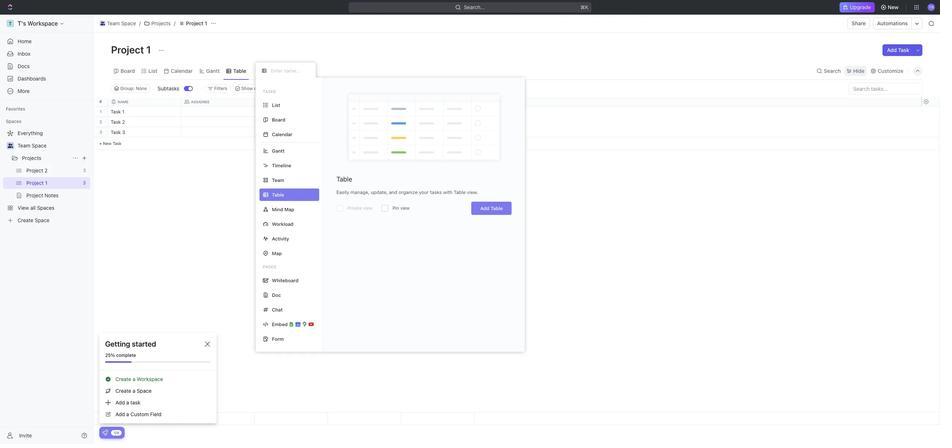 Task type: locate. For each thing, give the bounding box(es) containing it.
new
[[889, 4, 899, 10], [103, 141, 112, 146]]

1 vertical spatial create
[[116, 388, 131, 395]]

0 horizontal spatial /
[[139, 20, 141, 26]]

2 vertical spatial space
[[137, 388, 152, 395]]

started
[[132, 340, 156, 349]]

team inside tree
[[18, 143, 30, 149]]

organize
[[399, 190, 418, 196]]

0 horizontal spatial gantt
[[206, 68, 220, 74]]

1 vertical spatial list
[[272, 102, 280, 108]]

user group image inside team space "link"
[[100, 22, 105, 25]]

a for space
[[133, 388, 135, 395]]

timeline
[[272, 163, 291, 169]]

3 do from the top
[[266, 130, 272, 135]]

task for new task
[[113, 141, 122, 146]]

2 inside 1 2 3
[[100, 120, 102, 124]]

1 to do cell from the top
[[255, 107, 328, 117]]

1 / from the left
[[139, 20, 141, 26]]

gantt link
[[205, 66, 220, 76]]

new down task 3
[[103, 141, 112, 146]]

1 horizontal spatial 2
[[122, 119, 125, 125]]

1 horizontal spatial map
[[285, 207, 294, 213]]

1 create from the top
[[116, 377, 131, 383]]

1 set priority image from the top
[[401, 117, 412, 128]]

0 vertical spatial create
[[116, 377, 131, 383]]

add
[[888, 47, 898, 53], [481, 206, 490, 212], [116, 400, 125, 406], [116, 412, 125, 418]]

customize
[[878, 68, 904, 74]]

1 vertical spatial ‎task
[[111, 119, 121, 125]]

a left task
[[126, 400, 129, 406]]

0 vertical spatial project
[[186, 20, 204, 26]]

2 create from the top
[[116, 388, 131, 395]]

3
[[122, 129, 125, 135], [100, 130, 102, 135]]

a for task
[[126, 400, 129, 406]]

0 horizontal spatial map
[[272, 251, 282, 257]]

inbox link
[[3, 48, 90, 60]]

to do for ‎task 1
[[259, 110, 272, 114]]

list up subtasks button
[[149, 68, 157, 74]]

onboarding checklist button image
[[102, 431, 108, 437]]

0 vertical spatial projects
[[151, 20, 171, 26]]

0 horizontal spatial team
[[18, 143, 30, 149]]

press space to select this row. row
[[94, 107, 108, 117], [108, 107, 475, 118], [94, 117, 108, 127], [108, 117, 475, 128], [94, 127, 108, 138], [108, 127, 475, 139], [108, 413, 475, 426]]

custom
[[131, 412, 149, 418]]

0 vertical spatial board
[[121, 68, 135, 74]]

gantt up timeline
[[272, 148, 285, 154]]

new for new
[[889, 4, 899, 10]]

press space to select this row. row containing 2
[[94, 117, 108, 127]]

1 horizontal spatial projects link
[[142, 19, 173, 28]]

map right the mind
[[285, 207, 294, 213]]

list
[[149, 68, 157, 74], [272, 102, 280, 108]]

2 view from the left
[[401, 206, 410, 211]]

1 horizontal spatial team space
[[107, 20, 136, 26]]

hide button
[[845, 66, 867, 76]]

task inside button
[[899, 47, 910, 53]]

0 vertical spatial projects link
[[142, 19, 173, 28]]

view right private
[[363, 206, 373, 211]]

subtasks button
[[155, 83, 184, 95]]

new inside button
[[889, 4, 899, 10]]

docs link
[[3, 61, 90, 72]]

to for ‎task 1
[[259, 110, 265, 114]]

0 horizontal spatial team space link
[[18, 140, 89, 152]]

1 vertical spatial new
[[103, 141, 112, 146]]

row group containing ‎task 1
[[108, 107, 475, 150]]

0 horizontal spatial project
[[111, 44, 144, 56]]

2 ‎task from the top
[[111, 119, 121, 125]]

1 set priority element from the top
[[401, 107, 412, 118]]

0 horizontal spatial view
[[363, 206, 373, 211]]

and
[[389, 190, 398, 196]]

create up create a space
[[116, 377, 131, 383]]

a down add a task
[[126, 412, 129, 418]]

1 horizontal spatial project 1
[[186, 20, 207, 26]]

automations button
[[874, 18, 912, 29]]

0 horizontal spatial projects link
[[22, 153, 70, 164]]

0 vertical spatial calendar
[[171, 68, 193, 74]]

to do for ‎task 2
[[259, 120, 272, 125]]

3 to do from the top
[[259, 130, 272, 135]]

to for task 3
[[259, 130, 265, 135]]

1
[[205, 20, 207, 26], [146, 44, 151, 56], [122, 109, 124, 115], [100, 109, 102, 114]]

0 horizontal spatial projects
[[22, 155, 41, 161]]

user group image
[[100, 22, 105, 25], [8, 144, 13, 148]]

a up create a space
[[133, 377, 135, 383]]

2 to from the top
[[259, 120, 265, 125]]

2 to do from the top
[[259, 120, 272, 125]]

3 to do cell from the top
[[255, 127, 328, 137]]

search
[[825, 68, 842, 74]]

3 set priority element from the top
[[401, 128, 412, 139]]

0 horizontal spatial user group image
[[8, 144, 13, 148]]

1 vertical spatial project 1
[[111, 44, 153, 56]]

favorites
[[6, 106, 25, 112]]

tree
[[3, 128, 90, 227]]

2 left ‎task 2
[[100, 120, 102, 124]]

list down tasks
[[272, 102, 280, 108]]

project
[[186, 20, 204, 26], [111, 44, 144, 56]]

1 vertical spatial do
[[266, 120, 272, 125]]

whiteboard
[[272, 278, 299, 284]]

0 horizontal spatial team space
[[18, 143, 47, 149]]

chat
[[272, 307, 283, 313]]

gantt left table link
[[206, 68, 220, 74]]

press space to select this row. row containing ‎task 2
[[108, 117, 475, 128]]

doc
[[272, 293, 281, 298]]

0 vertical spatial task
[[899, 47, 910, 53]]

share button
[[848, 18, 871, 29]]

3 to from the top
[[259, 130, 265, 135]]

add for add task
[[888, 47, 898, 53]]

task
[[899, 47, 910, 53], [111, 129, 121, 135], [113, 141, 122, 146]]

2 up task 3
[[122, 119, 125, 125]]

map
[[285, 207, 294, 213], [272, 251, 282, 257]]

map down activity
[[272, 251, 282, 257]]

add for add a custom field
[[116, 412, 125, 418]]

‎task down the ‎task 1
[[111, 119, 121, 125]]

0 vertical spatial ‎task
[[111, 109, 121, 115]]

0 horizontal spatial space
[[32, 143, 47, 149]]

board left list 'link'
[[121, 68, 135, 74]]

workspace
[[137, 377, 163, 383]]

calendar up subtasks button
[[171, 68, 193, 74]]

task down ‎task 2
[[111, 129, 121, 135]]

1 horizontal spatial project
[[186, 20, 204, 26]]

private view
[[348, 206, 373, 211]]

1 vertical spatial calendar
[[272, 132, 293, 137]]

task down task 3
[[113, 141, 122, 146]]

0 vertical spatial list
[[149, 68, 157, 74]]

0 vertical spatial to
[[259, 110, 265, 114]]

1 vertical spatial board
[[272, 117, 286, 123]]

1 horizontal spatial new
[[889, 4, 899, 10]]

team
[[107, 20, 120, 26], [18, 143, 30, 149], [272, 177, 284, 183]]

to do cell for task 3
[[255, 127, 328, 137]]

1 vertical spatial to
[[259, 120, 265, 125]]

0 vertical spatial to do
[[259, 110, 272, 114]]

calendar link
[[170, 66, 193, 76]]

onboarding checklist button element
[[102, 431, 108, 437]]

2 do from the top
[[266, 120, 272, 125]]

space
[[121, 20, 136, 26], [32, 143, 47, 149], [137, 388, 152, 395]]

view right pin
[[401, 206, 410, 211]]

1 inside 1 2 3
[[100, 109, 102, 114]]

workload
[[272, 221, 294, 227]]

0 horizontal spatial 2
[[100, 120, 102, 124]]

0 horizontal spatial list
[[149, 68, 157, 74]]

task up customize
[[899, 47, 910, 53]]

row
[[108, 98, 475, 107]]

2 vertical spatial to do
[[259, 130, 272, 135]]

set priority element for 2
[[401, 117, 412, 128]]

1 do from the top
[[266, 110, 272, 114]]

0 vertical spatial team space link
[[98, 19, 138, 28]]

1 vertical spatial space
[[32, 143, 47, 149]]

pin
[[393, 206, 399, 211]]

2
[[122, 119, 125, 125], [100, 120, 102, 124]]

1 ‎task from the top
[[111, 109, 121, 115]]

‎task for ‎task 2
[[111, 119, 121, 125]]

view
[[363, 206, 373, 211], [401, 206, 410, 211]]

1 horizontal spatial view
[[401, 206, 410, 211]]

set priority image
[[401, 117, 412, 128], [401, 128, 412, 139]]

task for add task
[[899, 47, 910, 53]]

a for custom
[[126, 412, 129, 418]]

row inside grid
[[108, 98, 475, 107]]

1 horizontal spatial gantt
[[272, 148, 285, 154]]

0 vertical spatial to do cell
[[255, 107, 328, 117]]

view for private view
[[363, 206, 373, 211]]

3 down ‎task 2
[[122, 129, 125, 135]]

set priority element
[[401, 107, 412, 118], [401, 117, 412, 128], [401, 128, 412, 139]]

2 set priority image from the top
[[401, 128, 412, 139]]

1 vertical spatial gantt
[[272, 148, 285, 154]]

2 vertical spatial team
[[272, 177, 284, 183]]

to
[[259, 110, 265, 114], [259, 120, 265, 125], [259, 130, 265, 135]]

pages
[[263, 265, 276, 270]]

2 vertical spatial to
[[259, 130, 265, 135]]

to do for task 3
[[259, 130, 272, 135]]

2 horizontal spatial team
[[272, 177, 284, 183]]

1 vertical spatial to do cell
[[255, 117, 328, 127]]

add a task
[[116, 400, 141, 406]]

1 horizontal spatial space
[[121, 20, 136, 26]]

calendar up timeline
[[272, 132, 293, 137]]

to do cell
[[255, 107, 328, 117], [255, 117, 328, 127], [255, 127, 328, 137]]

0 vertical spatial user group image
[[100, 22, 105, 25]]

2 vertical spatial do
[[266, 130, 272, 135]]

0 horizontal spatial project 1
[[111, 44, 153, 56]]

a up task
[[133, 388, 135, 395]]

tree containing team space
[[3, 128, 90, 227]]

1 to do from the top
[[259, 110, 272, 114]]

1 vertical spatial team
[[18, 143, 30, 149]]

row group
[[94, 107, 108, 150], [108, 107, 475, 150], [922, 107, 941, 150], [922, 413, 941, 426]]

table
[[233, 68, 246, 74], [337, 176, 352, 183], [454, 190, 466, 196], [491, 206, 503, 212]]

2 to do cell from the top
[[255, 117, 328, 127]]

team space link inside tree
[[18, 140, 89, 152]]

press space to select this row. row containing task 3
[[108, 127, 475, 139]]

grid
[[94, 98, 941, 426]]

create a space
[[116, 388, 152, 395]]

with
[[443, 190, 453, 196]]

1 vertical spatial projects
[[22, 155, 41, 161]]

1 horizontal spatial /
[[174, 20, 176, 26]]

0 horizontal spatial new
[[103, 141, 112, 146]]

cell
[[182, 107, 255, 117], [328, 107, 402, 117], [182, 117, 255, 127], [328, 117, 402, 127], [182, 127, 255, 137], [328, 127, 402, 137]]

1 horizontal spatial board
[[272, 117, 286, 123]]

‎task 2
[[111, 119, 125, 125]]

complete
[[116, 353, 136, 359]]

board down tasks
[[272, 117, 286, 123]]

1 2 3
[[100, 109, 102, 135]]

to do
[[259, 110, 272, 114], [259, 120, 272, 125], [259, 130, 272, 135]]

1 vertical spatial project
[[111, 44, 144, 56]]

create for create a space
[[116, 388, 131, 395]]

create up add a task
[[116, 388, 131, 395]]

3 left task 3
[[100, 130, 102, 135]]

1 to from the top
[[259, 110, 265, 114]]

1 vertical spatial to do
[[259, 120, 272, 125]]

0 vertical spatial gantt
[[206, 68, 220, 74]]

1 vertical spatial team space
[[18, 143, 47, 149]]

project 1 link
[[177, 19, 209, 28]]

getting started
[[105, 340, 156, 349]]

1 view from the left
[[363, 206, 373, 211]]

do
[[266, 110, 272, 114], [266, 120, 272, 125], [266, 130, 272, 135]]

view button
[[256, 66, 280, 76]]

‎task up ‎task 2
[[111, 109, 121, 115]]

‎task for ‎task 1
[[111, 109, 121, 115]]

0 vertical spatial do
[[266, 110, 272, 114]]

1 horizontal spatial team
[[107, 20, 120, 26]]

1 vertical spatial map
[[272, 251, 282, 257]]

0 vertical spatial map
[[285, 207, 294, 213]]

show closed
[[241, 86, 268, 91]]

pin view
[[393, 206, 410, 211]]

do for task 3
[[266, 130, 272, 135]]

private
[[348, 206, 362, 211]]

customize button
[[869, 66, 906, 76]]

0 horizontal spatial calendar
[[171, 68, 193, 74]]

projects
[[151, 20, 171, 26], [22, 155, 41, 161]]

team space inside tree
[[18, 143, 47, 149]]

1 horizontal spatial user group image
[[100, 22, 105, 25]]

new up automations
[[889, 4, 899, 10]]

add inside button
[[888, 47, 898, 53]]

1 vertical spatial projects link
[[22, 153, 70, 164]]

tasks
[[263, 89, 276, 94]]

1 vertical spatial user group image
[[8, 144, 13, 148]]

2 set priority element from the top
[[401, 117, 412, 128]]

getting
[[105, 340, 130, 349]]

new inside grid
[[103, 141, 112, 146]]

2 / from the left
[[174, 20, 176, 26]]

gantt
[[206, 68, 220, 74], [272, 148, 285, 154]]

1 vertical spatial team space link
[[18, 140, 89, 152]]

0 vertical spatial new
[[889, 4, 899, 10]]

create
[[116, 377, 131, 383], [116, 388, 131, 395]]

‎task
[[111, 109, 121, 115], [111, 119, 121, 125]]

2 vertical spatial task
[[113, 141, 122, 146]]

0 vertical spatial project 1
[[186, 20, 207, 26]]

new task
[[103, 141, 122, 146]]

2 vertical spatial to do cell
[[255, 127, 328, 137]]

sidebar navigation
[[0, 15, 94, 445]]



Task type: vqa. For each thing, say whether or not it's contained in the screenshot.
3rd to from the top of the row group containing ‎Task 1
yes



Task type: describe. For each thing, give the bounding box(es) containing it.
show closed button
[[232, 84, 272, 93]]

inbox
[[18, 51, 30, 57]]

to for ‎task 2
[[259, 120, 265, 125]]

1 vertical spatial task
[[111, 129, 121, 135]]

task
[[131, 400, 141, 406]]

1 horizontal spatial 3
[[122, 129, 125, 135]]

1 horizontal spatial calendar
[[272, 132, 293, 137]]

Search tasks... text field
[[850, 83, 923, 94]]

home
[[18, 38, 32, 44]]

user group image inside tree
[[8, 144, 13, 148]]

dashboards link
[[3, 73, 90, 85]]

add task
[[888, 47, 910, 53]]

close image
[[205, 342, 210, 347]]

share
[[853, 20, 867, 26]]

new for new task
[[103, 141, 112, 146]]

embed
[[272, 322, 288, 328]]

dashboards
[[18, 76, 46, 82]]

create a workspace
[[116, 377, 163, 383]]

docs
[[18, 63, 30, 69]]

2 for 1
[[100, 120, 102, 124]]

mind map
[[272, 207, 294, 213]]

show
[[241, 86, 253, 91]]

field
[[150, 412, 162, 418]]

#
[[99, 99, 102, 105]]

view.
[[467, 190, 478, 196]]

create for create a workspace
[[116, 377, 131, 383]]

home link
[[3, 36, 90, 47]]

25% complete
[[105, 353, 136, 359]]

upgrade link
[[841, 2, 875, 12]]

tasks
[[430, 190, 442, 196]]

hide
[[854, 68, 865, 74]]

new button
[[878, 1, 904, 13]]

1 horizontal spatial team space link
[[98, 19, 138, 28]]

0 vertical spatial space
[[121, 20, 136, 26]]

table link
[[232, 66, 246, 76]]

subtasks
[[158, 85, 179, 92]]

board link
[[119, 66, 135, 76]]

project 1 inside project 1 link
[[186, 20, 207, 26]]

projects inside tree
[[22, 155, 41, 161]]

set priority element for 3
[[401, 128, 412, 139]]

a for workspace
[[133, 377, 135, 383]]

grid containing ‎task 1
[[94, 98, 941, 426]]

form
[[272, 337, 284, 342]]

view button
[[256, 62, 280, 80]]

mind
[[272, 207, 283, 213]]

set priority image
[[401, 107, 412, 118]]

automations
[[878, 20, 909, 26]]

1 horizontal spatial projects
[[151, 20, 171, 26]]

‎task 1
[[111, 109, 124, 115]]

add for add table
[[481, 206, 490, 212]]

easily manage, update, and organize your tasks with table view.
[[337, 190, 478, 196]]

press space to select this row. row containing ‎task 1
[[108, 107, 475, 118]]

0 vertical spatial team space
[[107, 20, 136, 26]]

list inside 'link'
[[149, 68, 157, 74]]

your
[[419, 190, 429, 196]]

add table
[[481, 206, 503, 212]]

tree inside sidebar navigation
[[3, 128, 90, 227]]

0 vertical spatial team
[[107, 20, 120, 26]]

set priority element for 1
[[401, 107, 412, 118]]

task 3
[[111, 129, 125, 135]]

view for pin view
[[401, 206, 410, 211]]

2 horizontal spatial space
[[137, 388, 152, 395]]

add for add a task
[[116, 400, 125, 406]]

to do cell for ‎task 1
[[255, 107, 328, 117]]

easily
[[337, 190, 350, 196]]

favorites button
[[3, 105, 28, 114]]

do for ‎task 1
[[266, 110, 272, 114]]

closed
[[254, 86, 268, 91]]

0 horizontal spatial board
[[121, 68, 135, 74]]

projects link inside tree
[[22, 153, 70, 164]]

2 for ‎task
[[122, 119, 125, 125]]

spaces
[[6, 119, 21, 124]]

space inside tree
[[32, 143, 47, 149]]

search...
[[464, 4, 485, 10]]

1/4
[[114, 431, 119, 436]]

1 horizontal spatial list
[[272, 102, 280, 108]]

Enter name... field
[[270, 67, 310, 74]]

search button
[[815, 66, 844, 76]]

activity
[[272, 236, 289, 242]]

add task button
[[883, 44, 914, 56]]

list link
[[147, 66, 157, 76]]

update,
[[371, 190, 388, 196]]

manage,
[[351, 190, 370, 196]]

25%
[[105, 353, 115, 359]]

set priority image for 2
[[401, 117, 412, 128]]

to do cell for ‎task 2
[[255, 117, 328, 127]]

press space to select this row. row containing 1
[[94, 107, 108, 117]]

⌘k
[[581, 4, 589, 10]]

calendar inside 'link'
[[171, 68, 193, 74]]

invite
[[19, 433, 32, 439]]

row group containing 1 2 3
[[94, 107, 108, 150]]

do for ‎task 2
[[266, 120, 272, 125]]

add a custom field
[[116, 412, 162, 418]]

0 horizontal spatial 3
[[100, 130, 102, 135]]

view
[[265, 68, 277, 74]]

set priority image for 3
[[401, 128, 412, 139]]

upgrade
[[851, 4, 872, 10]]

press space to select this row. row containing 3
[[94, 127, 108, 138]]



